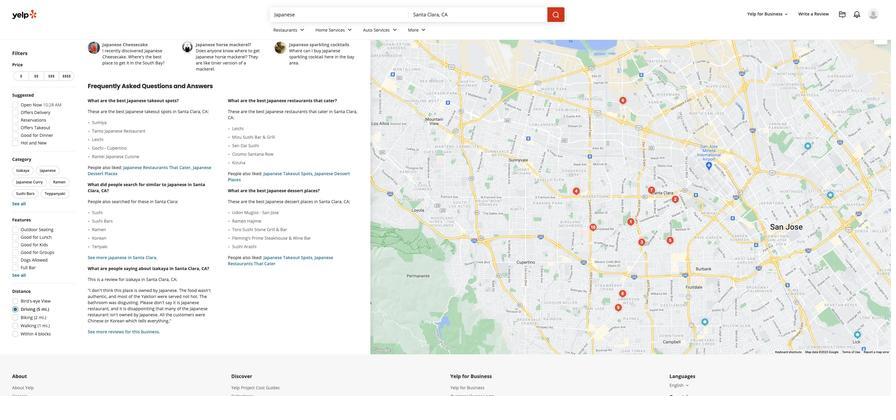 Task type: describe. For each thing, give the bounding box(es) containing it.
0 horizontal spatial the
[[179, 288, 187, 294]]

1 vertical spatial the
[[200, 294, 207, 300]]

taqueria y mariscos costa alegre image
[[852, 329, 864, 342]]

cupertino
[[107, 145, 127, 151]]

1 vertical spatial restaurants
[[143, 165, 168, 171]]

rice junky image
[[646, 185, 658, 197]]

best for what are the best japanese takeout spots?
[[117, 98, 126, 104]]

2 vertical spatial yelp for business
[[451, 386, 485, 391]]

leichi inside leichi mizu sushi bar & grill sen dai sushi ozumo santana row kizuna
[[232, 126, 244, 132]]

terms of use link
[[843, 351, 861, 355]]

services for auto services
[[374, 27, 390, 33]]

sushi sushi bars ramen korean teriyaki
[[92, 210, 113, 250]]

0 vertical spatial mackerel?
[[229, 42, 251, 48]]

bar inside leichi mizu sushi bar & grill sen dai sushi ozumo santana row kizuna
[[255, 135, 262, 140]]

restaurants for cater?
[[288, 98, 313, 104]]

dogs
[[21, 258, 31, 263]]

sushi up dai
[[243, 135, 254, 140]]

0 horizontal spatial japanese.
[[140, 313, 159, 318]]

see more japanese in santa clara. link
[[88, 255, 158, 261]]

frequently asked questions and answers
[[88, 82, 213, 91]]

0 horizontal spatial were
[[157, 294, 167, 300]]

2 vertical spatial business
[[467, 386, 485, 391]]

1 vertical spatial horse
[[215, 54, 226, 60]]

is down disgusting.
[[123, 306, 126, 312]]

dinner
[[40, 133, 53, 138]]

udon mugizo - san jose image
[[617, 288, 629, 300]]

map for moves
[[845, 6, 854, 12]]

places for are
[[228, 177, 241, 183]]

people for restaurants's japanese dessert places "link"
[[88, 165, 101, 171]]

bar up steakhouse
[[280, 227, 287, 233]]

google image
[[372, 347, 392, 355]]

1 horizontal spatial sparkling
[[310, 42, 330, 48]]

1 horizontal spatial &
[[276, 227, 279, 233]]

yuki sushi image
[[664, 235, 676, 247]]

a right report
[[874, 351, 876, 355]]

good for dinner
[[21, 133, 53, 138]]

offers delivery
[[21, 110, 50, 116]]

projects image
[[839, 11, 846, 18]]

spots, for japanese restaurants that cater
[[301, 255, 314, 261]]

within
[[21, 332, 34, 337]]

ramen inside udon mugizo - san jose ramen hajime toro sushi stone grill & bar fleming's prime steakhouse & wine bar sushi arashi
[[232, 219, 246, 224]]

people for japanese restaurants that cater 'link'
[[228, 255, 242, 261]]

restaurant
[[88, 313, 109, 318]]

& inside leichi mizu sushi bar & grill sen dai sushi ozumo santana row kizuna
[[263, 135, 266, 140]]

$$
[[34, 74, 38, 79]]

Find text field
[[274, 11, 404, 18]]

offers for offers delivery
[[21, 110, 33, 116]]

more for reviews
[[96, 330, 107, 335]]

good for good for lunch
[[21, 235, 32, 240]]

english button
[[670, 383, 690, 389]]

buy
[[314, 48, 321, 54]]

dessert for places?
[[288, 188, 303, 194]]

guides
[[266, 386, 280, 391]]

japanese inside button
[[16, 180, 32, 185]]

1 vertical spatial this
[[132, 330, 140, 335]]

see down sushi bars button
[[12, 201, 20, 207]]

1 vertical spatial yelp for business
[[451, 374, 492, 380]]

home services link
[[311, 22, 358, 40]]

business categories element
[[269, 22, 879, 40]]

san
[[262, 210, 270, 216]]

review
[[815, 11, 829, 17]]

can
[[304, 48, 311, 54]]

cheesecake.
[[102, 54, 127, 60]]

leichi image
[[636, 237, 648, 249]]

kaizoku sushi image
[[802, 140, 814, 153]]

and inside group
[[29, 140, 37, 146]]

restaurants for cater
[[285, 109, 308, 115]]

0 horizontal spatial by
[[134, 313, 138, 318]]

rantei japanese cuisine image
[[669, 194, 682, 206]]

2 vertical spatial &
[[289, 236, 292, 241]]

more
[[408, 27, 419, 33]]

which
[[126, 319, 137, 324]]

expand map image
[[878, 5, 885, 12]]

sushirrito image
[[699, 317, 711, 329]]

good for lunch
[[21, 235, 52, 240]]

ramen button
[[49, 178, 70, 187]]

japanese inside "what did people search for similar to japanese in santa clara, ca?"
[[168, 182, 187, 188]]

yelp for business link
[[451, 386, 485, 391]]

place inside "i don't think this place is owned by japanese. the food wasn't authentic, and most of the yakitori were served not hot. the bathroom was disgusting. please don't say it is japanese restaurant, and it is disappointing that many of the japanese restaurant isn't owned by japanese. all the customers were chinese or korean which tells everything."
[[123, 288, 133, 294]]

places for did
[[105, 171, 118, 177]]

more for japanese
[[96, 255, 107, 261]]

that for cater?
[[314, 98, 323, 104]]

1 vertical spatial business
[[471, 374, 492, 380]]

sen dai sushi link
[[232, 143, 358, 149]]

fleming's
[[232, 236, 251, 241]]

sen
[[232, 143, 240, 149]]

best for these are the best japanese dessert places in santa clara, ca:
[[256, 199, 265, 205]]

also down kizuna on the left top of page
[[243, 171, 251, 177]]

i inside japanese sparkling cocktails where can i buy japanese sparkling cocktail here in the bay area.
[[312, 48, 313, 54]]

korean inside sushi sushi bars ramen korean teriyaki
[[92, 236, 106, 241]]

24 chevron down v2 image for more
[[420, 26, 427, 34]]

discover
[[231, 374, 252, 380]]

they
[[249, 54, 258, 60]]

am
[[55, 102, 62, 108]]

these for these are the best japanese restaurants that cater in santa clara, ca:
[[228, 109, 240, 115]]

0 horizontal spatial it
[[120, 306, 122, 312]]

24 chevron down v2 image
[[346, 26, 354, 34]]

2 vertical spatial liked:
[[252, 255, 262, 261]]

eye
[[33, 299, 40, 304]]

yelp project cost guides link
[[231, 386, 280, 391]]

it inside japanese cheesecake i recently discovered japanese cheesecake. where's the best place to get it in the south bay?
[[127, 60, 129, 66]]

disgusting.
[[118, 300, 139, 306]]

blocks
[[38, 332, 51, 337]]

biking (2 mi.)
[[21, 315, 46, 321]]

gochi
[[92, 145, 103, 151]]

write
[[799, 11, 810, 17]]

know
[[223, 48, 234, 54]]

0 vertical spatial that
[[169, 165, 178, 171]]

that inside "i don't think this place is owned by japanese. the food wasn't authentic, and most of the yakitori were served not hot. the bathroom was disgusting. please don't say it is japanese restaurant, and it is disappointing that many of the japanese restaurant isn't owned by japanese. all the customers were chinese or korean which tells everything."
[[156, 306, 164, 312]]

"i don't think this place is owned by japanese. the food wasn't authentic, and most of the yakitori were served not hot. the bathroom was disgusting. please don't say it is japanese restaurant, and it is disappointing that many of the japanese restaurant isn't owned by japanese. all the customers were chinese or korean which tells everything."
[[88, 288, 211, 324]]

japanese inside button
[[40, 168, 56, 173]]

these
[[138, 199, 149, 205]]

i inside japanese cheesecake i recently discovered japanese cheesecake. where's the best place to get it in the south bay?
[[102, 48, 104, 54]]

clara, inside these are the best japanese restaurants that cater in santa clara, ca:
[[346, 109, 358, 115]]

takeout for spots?
[[147, 98, 164, 104]]

services for home services
[[329, 27, 345, 33]]

cheesecake
[[123, 42, 148, 48]]

of up disgusting.
[[129, 294, 133, 300]]

clara, inside "what did people search for similar to japanese in santa clara, ca?"
[[88, 188, 100, 194]]

people also liked: japanese takeout spots, for places
[[228, 171, 315, 177]]

sushi link
[[92, 210, 218, 216]]

this inside "i don't think this place is owned by japanese. the food wasn't authentic, and most of the yakitori were served not hot. the bathroom was disgusting. please don't say it is japanese restaurant, and it is disappointing that many of the japanese restaurant isn't owned by japanese. all the customers were chinese or korean which tells everything."
[[114, 288, 122, 294]]

bay?
[[155, 60, 165, 66]]

is down this is a review for izakaya in santa clara, ca:
[[134, 288, 137, 294]]

of inside japanese horse mackerel? does anyone know where to get japanese horse mackerel? they are like tinier version of a mackerel.
[[239, 60, 243, 66]]

project
[[241, 386, 255, 391]]

0 horizontal spatial leichi link
[[92, 137, 218, 143]]

isn't
[[110, 313, 118, 318]]

1 horizontal spatial don't
[[154, 300, 164, 306]]

where's
[[128, 54, 144, 60]]

yelp for business inside button
[[748, 11, 783, 17]]

la casa mia image
[[587, 222, 599, 234]]

south
[[143, 60, 154, 66]]

filters
[[12, 50, 27, 57]]

for inside "what did people search for similar to japanese in santa clara, ca?"
[[139, 182, 145, 188]]

of up customers
[[177, 306, 181, 312]]

moves
[[855, 6, 868, 12]]

walking (1 mi.)
[[21, 323, 50, 329]]

maria w. image
[[868, 8, 879, 19]]

was
[[109, 300, 117, 306]]

home services
[[316, 27, 345, 33]]

Near text field
[[413, 11, 543, 18]]

liked: for the
[[252, 171, 262, 177]]

restaurants inside "japanese restaurants that cater"
[[228, 261, 253, 267]]

search image
[[552, 11, 560, 18]]

people for japanese dessert places "link" associated with takeout
[[228, 171, 242, 177]]

24 chevron down v2 image for restaurants
[[299, 26, 306, 34]]

(2
[[34, 315, 38, 321]]

mizu
[[232, 135, 242, 140]]

driving (5 mi.)
[[21, 307, 49, 313]]

what did people search for similar to japanese in santa clara, ca?
[[88, 182, 205, 194]]

japanese horse mackerel? does anyone know where to get japanese horse mackerel? they are like tinier version of a mackerel.
[[196, 42, 260, 72]]

in down about
[[141, 277, 145, 283]]

1 horizontal spatial leichi link
[[232, 126, 358, 132]]

good for good for groups
[[21, 250, 32, 256]]

people also liked: japanese restaurants that cater,
[[88, 165, 193, 171]]

for inside button
[[758, 11, 764, 17]]

ramen inside sushi sushi bars ramen korean teriyaki
[[92, 227, 106, 233]]

(1
[[38, 323, 41, 329]]

korean inside "i don't think this place is owned by japanese. the food wasn't authentic, and most of the yakitori were served not hot. the bathroom was disgusting. please don't say it is japanese restaurant, and it is disappointing that many of the japanese restaurant isn't owned by japanese. all the customers were chinese or korean which tells everything."
[[110, 319, 124, 324]]

0 vertical spatial by
[[153, 288, 158, 294]]

japanese restaurants that cater
[[228, 255, 333, 267]]

best for what are the best japanese restaurants that cater?
[[257, 98, 266, 104]]

in right about
[[170, 266, 174, 272]]

takeout for japanese dessert places
[[283, 171, 300, 177]]

in inside japanese sparkling cocktails where can i buy japanese sparkling cocktail here in the bay area.
[[335, 54, 339, 60]]

also left searched
[[103, 199, 111, 205]]

mi.) for driving (5 mi.)
[[41, 307, 49, 313]]

grill inside udon mugizo - san jose ramen hajime toro sushi stone grill & bar fleming's prime steakhouse & wine bar sushi arashi
[[267, 227, 275, 233]]

santa inside "what did people search for similar to japanese in santa clara, ca?"
[[193, 182, 205, 188]]

sushi up santana
[[248, 143, 259, 149]]

say
[[166, 300, 172, 306]]

group containing features
[[10, 217, 76, 279]]

good for good for dinner
[[21, 133, 32, 138]]

sushi down hajime at the bottom
[[243, 227, 253, 233]]

write a review
[[799, 11, 829, 17]]

are for what are the best japanese restaurants that cater?
[[240, 98, 247, 104]]

sushi up "teriyaki"
[[92, 219, 103, 224]]

people for saying
[[108, 266, 123, 272]]

sumiya image
[[625, 216, 637, 229]]

people for search
[[108, 182, 122, 188]]

ramen inside button
[[53, 180, 66, 185]]

1 vertical spatial mackerel?
[[227, 54, 247, 60]]

spots, for japanese dessert places
[[301, 171, 314, 177]]

sushi bars
[[16, 191, 34, 197]]

cater?
[[324, 98, 337, 104]]

what for what are the best japanese dessert places?
[[228, 188, 239, 194]]

japanese takeout spots, link for that
[[264, 255, 315, 261]]

price
[[12, 62, 23, 68]]

what are people saying about izakaya in santa clara, ca?
[[88, 266, 209, 272]]

what are the best japanese restaurants that cater?
[[228, 98, 337, 104]]

japanese cheesecake i recently discovered japanese cheesecake. where's the best place to get it in the south bay?
[[102, 42, 165, 66]]

1 horizontal spatial japanese.
[[159, 288, 178, 294]]

where
[[235, 48, 247, 54]]

these for these are the best japanese dessert places in santa clara, ca:
[[228, 199, 240, 205]]

mariscos costa alegre - alum rock image
[[825, 190, 837, 202]]

are for these are the best japanese restaurants that cater in santa clara, ca:
[[241, 109, 247, 115]]

and up was on the left of page
[[109, 294, 116, 300]]

food
[[188, 288, 197, 294]]

keyboard shortcuts
[[776, 351, 802, 355]]

hot.
[[191, 294, 198, 300]]

best for these are the best japanese restaurants that cater in santa clara, ca:
[[256, 109, 265, 115]]

about for about
[[12, 374, 27, 380]]

izakaya for for
[[126, 277, 140, 283]]

korean link
[[92, 236, 218, 242]]

and up spots?
[[174, 82, 186, 91]]

bar down 'dogs allowed'
[[29, 265, 36, 271]]

price group
[[12, 62, 76, 82]]

what are the best japanese takeout spots?
[[88, 98, 179, 104]]

google
[[829, 351, 839, 355]]

similar
[[146, 182, 161, 188]]

$$$$ button
[[59, 72, 74, 81]]

dessert for places
[[285, 199, 300, 205]]

dessert for what did people search for similar to japanese in santa clara, ca?
[[88, 171, 104, 177]]

report a map error
[[864, 351, 890, 355]]

dai
[[241, 143, 247, 149]]

takeout for japanese restaurants that cater
[[283, 255, 300, 261]]



Task type: locate. For each thing, give the bounding box(es) containing it.
group containing suggested
[[10, 92, 76, 148]]

that inside "japanese restaurants that cater"
[[254, 261, 263, 267]]

english
[[670, 383, 684, 389]]

0 horizontal spatial ca?
[[101, 188, 109, 194]]

2 spots, from the top
[[301, 255, 314, 261]]

see up distance
[[12, 273, 20, 279]]

0 vertical spatial get
[[254, 48, 260, 54]]

is
[[97, 277, 100, 283], [134, 288, 137, 294], [177, 300, 180, 306], [123, 306, 126, 312]]

people also liked: japanese takeout spots, for that
[[228, 255, 315, 261]]

that up 'all'
[[156, 306, 164, 312]]

sushi down did
[[92, 210, 103, 216]]

are for these are the best japanese takeout spots in santa clara, ca:
[[101, 109, 107, 115]]

sushi inside button
[[16, 191, 26, 197]]

0 vertical spatial the
[[179, 288, 187, 294]]

0 vertical spatial were
[[157, 294, 167, 300]]

full
[[21, 265, 28, 271]]

are for what are people saying about izakaya in santa clara, ca?
[[100, 266, 107, 272]]

1 horizontal spatial owned
[[139, 288, 152, 294]]

1 vertical spatial korean
[[110, 319, 124, 324]]

and
[[174, 82, 186, 91], [29, 140, 37, 146], [109, 294, 116, 300], [111, 306, 118, 312]]

leichi inside the sumiya tanto japanese restaurant leichi gochi - cupertino rantei japanese cuisine
[[92, 137, 103, 143]]

that left the 'cater'
[[309, 109, 317, 115]]

liked: down cupertino
[[112, 165, 122, 171]]

1 dessert from the left
[[88, 171, 104, 177]]

lunch
[[40, 235, 52, 240]]

1 vertical spatial all
[[21, 273, 26, 279]]

were up say
[[157, 294, 167, 300]]

2 none field from the left
[[413, 11, 543, 18]]

0 vertical spatial people
[[108, 182, 122, 188]]

1 vertical spatial takeout
[[145, 109, 160, 115]]

1 horizontal spatial none field
[[413, 11, 543, 18]]

24 chevron down v2 image
[[299, 26, 306, 34], [391, 26, 399, 34], [420, 26, 427, 34]]

in right these
[[150, 199, 154, 205]]

hajime
[[247, 219, 261, 224]]

1 vertical spatial -
[[260, 210, 261, 216]]

what for what are the best japanese takeout spots?
[[88, 98, 99, 104]]

japanese. up tells
[[140, 313, 159, 318]]

clara,
[[190, 109, 201, 115], [346, 109, 358, 115], [88, 188, 100, 194], [331, 199, 343, 205], [188, 266, 200, 272], [159, 277, 170, 283]]

cocktail
[[309, 54, 324, 60]]

what for what are people saying about izakaya in santa clara, ca?
[[88, 266, 99, 272]]

is right this
[[97, 277, 100, 283]]

sushi bars button
[[12, 190, 38, 199]]

grill up steakhouse
[[267, 227, 275, 233]]

see all down full
[[12, 273, 26, 279]]

amakai japanese cuisine image
[[617, 95, 629, 107]]

terms
[[843, 351, 851, 355]]

services right auto
[[374, 27, 390, 33]]

0 horizontal spatial ramen
[[53, 180, 66, 185]]

0 horizontal spatial map
[[845, 6, 854, 12]]

2 see all button from the top
[[12, 273, 26, 279]]

dessert up udon mugizo - san jose link
[[285, 199, 300, 205]]

0 vertical spatial places
[[105, 171, 118, 177]]

a down where
[[244, 60, 246, 66]]

-
[[105, 145, 106, 151], [260, 210, 261, 216]]

$
[[20, 74, 22, 79]]

sparkling up buy
[[310, 42, 330, 48]]

get inside japanese cheesecake i recently discovered japanese cheesecake. where's the best place to get it in the south bay?
[[119, 60, 125, 66]]

0 vertical spatial restaurants
[[274, 27, 297, 33]]

yakitori
[[141, 294, 156, 300]]

1 horizontal spatial services
[[374, 27, 390, 33]]

search
[[124, 182, 138, 188]]

not
[[183, 294, 190, 300]]

1 vertical spatial it
[[173, 300, 176, 306]]

business inside yelp for business button
[[765, 11, 783, 17]]

1 horizontal spatial that
[[254, 261, 263, 267]]

place inside japanese cheesecake i recently discovered japanese cheesecake. where's the best place to get it in the south bay?
[[102, 60, 113, 66]]

asked
[[122, 82, 141, 91]]

japanese dessert places for restaurants
[[88, 165, 211, 177]]

0 vertical spatial korean
[[92, 236, 106, 241]]

wasn't
[[198, 288, 211, 294]]

that left the cater
[[254, 261, 263, 267]]

mackerel? up where
[[229, 42, 251, 48]]

1 people also liked: japanese takeout spots, from the top
[[228, 171, 315, 177]]

cost
[[256, 386, 265, 391]]

auto
[[363, 27, 373, 33]]

japanese dessert places for takeout
[[228, 171, 350, 183]]

best inside these are the best japanese restaurants that cater in santa clara, ca:
[[256, 109, 265, 115]]

0 vertical spatial liked:
[[112, 165, 122, 171]]

saying
[[124, 266, 138, 272]]

in right the 'cater'
[[329, 109, 333, 115]]

what for what did people search for similar to japanese in santa clara, ca?
[[88, 182, 99, 188]]

these up udon
[[228, 199, 240, 205]]

2 about from the top
[[12, 386, 24, 391]]

0 horizontal spatial korean
[[92, 236, 106, 241]]

2 horizontal spatial ramen
[[232, 219, 246, 224]]

leichi
[[232, 126, 244, 132], [92, 137, 103, 143]]

mi.) right (5 on the bottom of page
[[41, 307, 49, 313]]

restaurants down what are the best japanese restaurants that cater?
[[285, 109, 308, 115]]

services left 24 chevron down v2 icon
[[329, 27, 345, 33]]

all for category
[[21, 201, 26, 207]]

16 chevron down v2 image
[[685, 384, 690, 389]]

izakaya for about
[[152, 266, 169, 272]]

liked: for people
[[112, 165, 122, 171]]

offers takeout
[[21, 125, 50, 131]]

see all down sushi bars button
[[12, 201, 26, 207]]

the down wasn't on the bottom of page
[[200, 294, 207, 300]]

these are the best japanese takeout spots in santa clara, ca:
[[88, 109, 209, 115]]

that
[[169, 165, 178, 171], [254, 261, 263, 267]]

& up steakhouse
[[276, 227, 279, 233]]

1 all from the top
[[21, 201, 26, 207]]

2 24 chevron down v2 image from the left
[[391, 26, 399, 34]]

korean
[[92, 236, 106, 241], [110, 319, 124, 324]]

takeout for spots
[[145, 109, 160, 115]]

1 horizontal spatial place
[[123, 288, 133, 294]]

japanese. up served
[[159, 288, 178, 294]]

see all button down sushi bars button
[[12, 201, 26, 207]]

0 vertical spatial grill
[[267, 135, 275, 140]]

cater
[[318, 109, 328, 115]]

0 vertical spatial japanese takeout spots, link
[[264, 171, 315, 177]]

mi.) right (1
[[42, 323, 50, 329]]

1 vertical spatial ramen
[[232, 219, 246, 224]]

or
[[105, 319, 109, 324]]

16 chevron down v2 image
[[784, 12, 789, 17]]

&
[[263, 135, 266, 140], [276, 227, 279, 233], [289, 236, 292, 241]]

teriyaki
[[92, 244, 107, 250]]

2 i from the left
[[312, 48, 313, 54]]

- inside udon mugizo - san jose ramen hajime toro sushi stone grill & bar fleming's prime steakhouse & wine bar sushi arashi
[[260, 210, 261, 216]]

are for what are the best japanese takeout spots?
[[100, 98, 107, 104]]

takeout up dinner
[[34, 125, 50, 131]]

1 none field from the left
[[274, 11, 404, 18]]

dessert
[[88, 171, 104, 177], [334, 171, 350, 177]]

people down the fleming's
[[228, 255, 242, 261]]

2 vertical spatial to
[[162, 182, 167, 188]]

dan izakaya restaurant image
[[612, 302, 625, 314]]

of right version
[[239, 60, 243, 66]]

open
[[21, 102, 32, 108]]

1 horizontal spatial korean
[[110, 319, 124, 324]]

4 good from the top
[[21, 250, 32, 256]]

2 see all from the top
[[12, 273, 26, 279]]

- right 'gochi'
[[105, 145, 106, 151]]

what inside "what did people search for similar to japanese in santa clara, ca?"
[[88, 182, 99, 188]]

place down cheesecake.
[[102, 60, 113, 66]]

yelp inside button
[[748, 11, 757, 17]]

2 horizontal spatial &
[[289, 236, 292, 241]]

bay
[[347, 54, 354, 60]]

see all button for category
[[12, 201, 26, 207]]

tells
[[138, 319, 146, 324]]

owned up yakitori
[[139, 288, 152, 294]]

1 vertical spatial japanese takeout spots, link
[[264, 255, 315, 261]]

tanto
[[92, 128, 103, 134]]

1 vertical spatial takeout
[[283, 171, 300, 177]]

japanese up clara:
[[168, 182, 187, 188]]

takeout up sumiya link
[[145, 109, 160, 115]]

restaurants
[[274, 27, 297, 33], [143, 165, 168, 171], [228, 261, 253, 267]]

good for good for kids
[[21, 242, 32, 248]]

0 vertical spatial offers
[[21, 110, 33, 116]]

2 horizontal spatial it
[[173, 300, 176, 306]]

open now 10:28 am
[[21, 102, 62, 108]]

ca? inside "what did people search for similar to japanese in santa clara, ca?"
[[101, 188, 109, 194]]

also
[[103, 165, 111, 171], [243, 171, 251, 177], [103, 199, 111, 205], [243, 255, 251, 261]]

group containing category
[[11, 157, 76, 207]]

mi.)
[[41, 307, 49, 313], [39, 315, 46, 321], [42, 323, 50, 329]]

japanese inside "japanese restaurants that cater"
[[315, 255, 333, 261]]

bars down searched
[[104, 219, 113, 224]]

2 horizontal spatial 24 chevron down v2 image
[[420, 26, 427, 34]]

1 vertical spatial grill
[[267, 227, 275, 233]]

24 chevron down v2 image left home
[[299, 26, 306, 34]]

map
[[806, 351, 812, 355]]

ramen down udon
[[232, 219, 246, 224]]

place
[[102, 60, 113, 66], [123, 288, 133, 294]]

get inside japanese horse mackerel? does anyone know where to get japanese horse mackerel? they are like tinier version of a mackerel.
[[254, 48, 260, 54]]

none field find
[[274, 11, 404, 18]]

are for these are the best japanese dessert places in santa clara, ca:
[[241, 199, 247, 205]]

map region
[[363, 0, 892, 391]]

japanese dessert places link for restaurants
[[88, 165, 211, 177]]

rantei japanese cuisine link
[[92, 154, 218, 160]]

1 horizontal spatial places
[[228, 177, 241, 183]]

that for cater
[[309, 109, 317, 115]]

map data ©2023 google
[[806, 351, 839, 355]]

ca? down did
[[101, 188, 109, 194]]

don't up authentic,
[[92, 288, 102, 294]]

all for features
[[21, 273, 26, 279]]

2 all from the top
[[21, 273, 26, 279]]

more
[[96, 255, 107, 261], [96, 330, 107, 335]]

2 good from the top
[[21, 235, 32, 240]]

(5
[[37, 307, 40, 313]]

ramen
[[53, 180, 66, 185], [232, 219, 246, 224], [92, 227, 106, 233]]

1 vertical spatial leichi
[[92, 137, 103, 143]]

in inside these are the best japanese restaurants that cater in santa clara, ca:
[[329, 109, 333, 115]]

10:28
[[43, 102, 54, 108]]

what for what are the best japanese restaurants that cater?
[[228, 98, 239, 104]]

2 services from the left
[[374, 27, 390, 33]]

served
[[168, 294, 182, 300]]

these inside these are the best japanese restaurants that cater in santa clara, ca:
[[228, 109, 240, 115]]

in up saying
[[128, 255, 132, 261]]

dessert for what are the best japanese dessert places?
[[334, 171, 350, 177]]

new
[[38, 140, 47, 146]]

does
[[196, 48, 206, 54]]

1 services from the left
[[329, 27, 345, 33]]

& up row
[[263, 135, 266, 140]]

1 vertical spatial don't
[[154, 300, 164, 306]]

korean up "teriyaki"
[[92, 236, 106, 241]]

japanese takeout spots, link down kizuna link
[[264, 171, 315, 177]]

1 horizontal spatial the
[[200, 294, 207, 300]]

japanese dessert places link for takeout
[[228, 171, 350, 183]]

bar right 'wine' at the left bottom of page
[[304, 236, 311, 241]]

ramen up teppanyaki
[[53, 180, 66, 185]]

clara:
[[167, 199, 178, 205]]

all down full
[[21, 273, 26, 279]]

0 horizontal spatial bars
[[27, 191, 34, 197]]

more link
[[403, 22, 432, 40]]

kids
[[40, 242, 48, 248]]

about
[[12, 374, 27, 380], [12, 386, 24, 391]]

ca:
[[202, 109, 209, 115], [228, 115, 235, 121], [344, 199, 350, 205], [171, 277, 178, 283]]

services inside home services link
[[329, 27, 345, 33]]

bars down the japanese curry button
[[27, 191, 34, 197]]

see down the chinese
[[88, 330, 95, 335]]

0 vertical spatial don't
[[92, 288, 102, 294]]

see all button for features
[[12, 273, 26, 279]]

japanese up saying
[[108, 255, 127, 261]]

1 about from the top
[[12, 374, 27, 380]]

1 i from the left
[[102, 48, 104, 54]]

0 vertical spatial this
[[114, 288, 122, 294]]

see all for category
[[12, 201, 26, 207]]

1 vertical spatial liked:
[[252, 171, 262, 177]]

that inside these are the best japanese restaurants that cater in santa clara, ca:
[[309, 109, 317, 115]]

to inside japanese horse mackerel? does anyone know where to get japanese horse mackerel? they are like tinier version of a mackerel.
[[248, 48, 252, 54]]

user actions element
[[743, 8, 888, 45]]

3 good from the top
[[21, 242, 32, 248]]

1 horizontal spatial ca?
[[202, 266, 209, 272]]

more down or
[[96, 330, 107, 335]]

"i
[[88, 288, 91, 294]]

1 horizontal spatial get
[[254, 48, 260, 54]]

good
[[21, 133, 32, 138], [21, 235, 32, 240], [21, 242, 32, 248], [21, 250, 32, 256]]

japanese curry button
[[12, 178, 47, 187]]

none field near
[[413, 11, 543, 18]]

izakaya down clara.
[[152, 266, 169, 272]]

0 vertical spatial mi.)
[[41, 307, 49, 313]]

notifications image
[[854, 11, 861, 18]]

japanese dessert places up similar
[[88, 165, 211, 177]]

2 vertical spatial restaurants
[[228, 261, 253, 267]]

offers for offers takeout
[[21, 125, 33, 131]]

rantei
[[92, 154, 105, 160]]

1 horizontal spatial restaurants
[[228, 261, 253, 267]]

people also liked: japanese takeout spots, up what are the best japanese dessert places?
[[228, 171, 315, 177]]

1 vertical spatial that
[[309, 109, 317, 115]]

group
[[874, 18, 888, 45], [10, 92, 76, 148], [11, 157, 76, 207], [10, 217, 76, 279]]

1 vertical spatial were
[[195, 313, 205, 318]]

to inside japanese cheesecake i recently discovered japanese cheesecake. where's the best place to get it in the south bay?
[[114, 60, 118, 66]]

1 vertical spatial japanese
[[108, 255, 127, 261]]

arashi
[[244, 244, 257, 250]]

0 vertical spatial leichi link
[[232, 126, 358, 132]]

good down good for lunch on the left bottom of page
[[21, 242, 32, 248]]

0 vertical spatial ramen
[[53, 180, 66, 185]]

2 japanese takeout spots, link from the top
[[264, 255, 315, 261]]

japanese dessert places link up similar
[[88, 165, 211, 177]]

tanto japanese restaurant image
[[570, 186, 583, 198]]

0 horizontal spatial none field
[[274, 11, 404, 18]]

1 horizontal spatial 24 chevron down v2 image
[[391, 26, 399, 34]]

restaurants inside these are the best japanese restaurants that cater in santa clara, ca:
[[285, 109, 308, 115]]

restaurants inside the "business categories" element
[[274, 27, 297, 33]]

1 grill from the top
[[267, 135, 275, 140]]

japanese cheesecake link
[[102, 42, 148, 48]]

1 japanese takeout spots, link from the top
[[264, 171, 315, 177]]

0 horizontal spatial places
[[105, 171, 118, 177]]

$$$$
[[62, 74, 71, 79]]

1 good from the top
[[21, 133, 32, 138]]

to up they
[[248, 48, 252, 54]]

0 horizontal spatial &
[[263, 135, 266, 140]]

2 vertical spatial ramen
[[92, 227, 106, 233]]

i left "recently"
[[102, 48, 104, 54]]

by up which
[[134, 313, 138, 318]]

teriyaki link
[[92, 244, 218, 250]]

people down rantei
[[88, 165, 101, 171]]

these for these are the best japanese takeout spots in santa clara, ca:
[[88, 109, 100, 115]]

japanese takeout spots, link for places
[[264, 171, 315, 177]]

in inside "what did people search for similar to japanese in santa clara, ca?"
[[188, 182, 192, 188]]

0 horizontal spatial sparkling
[[289, 54, 307, 60]]

people inside "what did people search for similar to japanese in santa clara, ca?"
[[108, 182, 122, 188]]

reservations
[[21, 117, 46, 123]]

place up 'most'
[[123, 288, 133, 294]]

people down did
[[88, 199, 101, 205]]

1 horizontal spatial were
[[195, 313, 205, 318]]

0 horizontal spatial dessert
[[88, 171, 104, 177]]

ca: inside these are the best japanese restaurants that cater in santa clara, ca:
[[228, 115, 235, 121]]

in right spots
[[173, 109, 177, 115]]

24 chevron down v2 image inside "more" link
[[420, 26, 427, 34]]

most
[[117, 294, 127, 300]]

map right as on the top right of the page
[[845, 6, 854, 12]]

for
[[758, 11, 764, 17], [33, 133, 38, 138], [139, 182, 145, 188], [131, 199, 137, 205], [33, 235, 38, 240], [33, 242, 38, 248], [33, 250, 38, 256], [119, 277, 125, 283], [125, 330, 131, 335], [462, 374, 470, 380], [460, 386, 466, 391]]

leichi up mizu
[[232, 126, 244, 132]]

0 horizontal spatial izakaya
[[126, 277, 140, 283]]

2 people also liked: japanese takeout spots, from the top
[[228, 255, 315, 261]]

is down served
[[177, 300, 180, 306]]

to right similar
[[162, 182, 167, 188]]

best for these are the best japanese takeout spots in santa clara, ca:
[[116, 109, 124, 115]]

0 vertical spatial it
[[127, 60, 129, 66]]

about for about yelp
[[12, 386, 24, 391]]

24 chevron down v2 image right auto services
[[391, 26, 399, 34]]

were right customers
[[195, 313, 205, 318]]

driving
[[21, 307, 35, 313]]

santa
[[178, 109, 189, 115], [334, 109, 345, 115], [193, 182, 205, 188], [155, 199, 166, 205], [319, 199, 330, 205], [133, 255, 145, 261], [175, 266, 187, 272], [146, 277, 157, 283]]

1 vertical spatial people also liked: japanese takeout spots,
[[228, 255, 315, 261]]

the inside japanese sparkling cocktails where can i buy japanese sparkling cocktail here in the bay area.
[[340, 54, 346, 60]]

24 chevron down v2 image inside auto services link
[[391, 26, 399, 34]]

data
[[813, 351, 819, 355]]

good down outdoor
[[21, 235, 32, 240]]

1 vertical spatial to
[[114, 60, 118, 66]]

best inside japanese cheesecake i recently discovered japanese cheesecake. where's the best place to get it in the south bay?
[[153, 54, 162, 60]]

1 horizontal spatial i
[[312, 48, 313, 54]]

santana
[[248, 152, 264, 157]]

takeout down sushi arashi link on the bottom of the page
[[283, 255, 300, 261]]

of left use
[[852, 351, 855, 355]]

1 more from the top
[[96, 255, 107, 261]]

24 chevron down v2 image right more
[[420, 26, 427, 34]]

restaurants up where at top
[[274, 27, 297, 33]]

terms of use
[[843, 351, 861, 355]]

japanese inside these are the best japanese restaurants that cater in santa clara, ca:
[[266, 109, 284, 115]]

2 grill from the top
[[267, 227, 275, 233]]

0 horizontal spatial place
[[102, 60, 113, 66]]

1 see all from the top
[[12, 201, 26, 207]]

0 vertical spatial horse
[[216, 42, 228, 48]]

services inside auto services link
[[374, 27, 390, 33]]

1 vertical spatial spots,
[[301, 255, 314, 261]]

izakaya button
[[12, 166, 33, 176]]

sushi down the fleming's
[[232, 244, 243, 250]]

0 vertical spatial map
[[845, 6, 854, 12]]

1 24 chevron down v2 image from the left
[[299, 26, 306, 34]]

2 offers from the top
[[21, 125, 33, 131]]

0 vertical spatial bars
[[27, 191, 34, 197]]

everything."
[[148, 319, 171, 324]]

0 vertical spatial see all button
[[12, 201, 26, 207]]

in inside japanese cheesecake i recently discovered japanese cheesecake. where's the best place to get it in the south bay?
[[130, 60, 134, 66]]

None search field
[[270, 7, 566, 22]]

are inside these are the best japanese restaurants that cater in santa clara, ca:
[[241, 109, 247, 115]]

a right write
[[811, 11, 814, 17]]

option group
[[10, 289, 76, 340]]

24 chevron down v2 image for auto services
[[391, 26, 399, 34]]

mi.) for biking (2 mi.)
[[39, 315, 46, 321]]

2 horizontal spatial restaurants
[[274, 27, 297, 33]]

spots, down kizuna link
[[301, 171, 314, 177]]

think
[[103, 288, 113, 294]]

japanese
[[102, 42, 122, 48], [196, 42, 215, 48], [289, 42, 309, 48], [144, 48, 162, 54], [322, 48, 340, 54], [196, 54, 214, 60], [127, 98, 146, 104], [267, 98, 286, 104], [126, 109, 144, 115], [266, 109, 284, 115], [105, 128, 123, 134], [106, 154, 124, 160], [123, 165, 142, 171], [193, 165, 211, 171], [40, 168, 56, 173], [264, 171, 282, 177], [315, 171, 333, 177], [16, 180, 32, 185], [267, 188, 286, 194], [266, 199, 284, 205], [264, 255, 282, 261], [315, 255, 333, 261], [181, 300, 199, 306], [190, 306, 208, 312]]

2 more from the top
[[96, 330, 107, 335]]

a left the review
[[101, 277, 104, 283]]

toro
[[232, 227, 242, 233]]

bars inside sushi sushi bars ramen korean teriyaki
[[104, 219, 113, 224]]

24 chevron down v2 image inside restaurants link
[[299, 26, 306, 34]]

in right places
[[314, 199, 318, 205]]

0 horizontal spatial leichi
[[92, 137, 103, 143]]

a inside japanese horse mackerel? does anyone know where to get japanese horse mackerel? they are like tinier version of a mackerel.
[[244, 60, 246, 66]]

1 vertical spatial sparkling
[[289, 54, 307, 60]]

like
[[203, 60, 210, 66]]

places?
[[304, 188, 320, 194]]

here
[[325, 54, 334, 60]]

and up 'isn't'
[[111, 306, 118, 312]]

see down "teriyaki"
[[88, 255, 95, 261]]

sparkling down where at top
[[289, 54, 307, 60]]

1 spots, from the top
[[301, 171, 314, 177]]

1 vertical spatial leichi link
[[92, 137, 218, 143]]

business
[[765, 11, 783, 17], [471, 374, 492, 380], [467, 386, 485, 391]]

1 horizontal spatial to
[[162, 182, 167, 188]]

grill inside leichi mizu sushi bar & grill sen dai sushi ozumo santana row kizuna
[[267, 135, 275, 140]]

biking
[[21, 315, 33, 321]]

santa inside these are the best japanese restaurants that cater in santa clara, ca:
[[334, 109, 345, 115]]

2 vertical spatial that
[[156, 306, 164, 312]]

3 24 chevron down v2 image from the left
[[420, 26, 427, 34]]

it right say
[[173, 300, 176, 306]]

japanese curry
[[16, 180, 43, 185]]

option group containing distance
[[10, 289, 76, 340]]

also down arashi
[[243, 255, 251, 261]]

people down kizuna on the left top of page
[[228, 171, 242, 177]]

mi.) right (2
[[39, 315, 46, 321]]

are for what are the best japanese dessert places?
[[240, 188, 247, 194]]

best for what are the best japanese dessert places?
[[257, 188, 266, 194]]

1 vertical spatial owned
[[119, 313, 133, 318]]

1 offers from the top
[[21, 110, 33, 116]]

see all for features
[[12, 273, 26, 279]]

- left the san
[[260, 210, 261, 216]]

about yelp
[[12, 386, 34, 391]]

1 vertical spatial place
[[123, 288, 133, 294]]

izakaya down saying
[[126, 277, 140, 283]]

takeout inside group
[[34, 125, 50, 131]]

- inside the sumiya tanto japanese restaurant leichi gochi - cupertino rantei japanese cuisine
[[105, 145, 106, 151]]

1 vertical spatial ca?
[[202, 266, 209, 272]]

1 vertical spatial see all
[[12, 273, 26, 279]]

bars inside button
[[27, 191, 34, 197]]

0 vertical spatial people also liked: japanese takeout spots,
[[228, 171, 315, 177]]

None field
[[274, 11, 404, 18], [413, 11, 543, 18]]

sushi down the japanese curry button
[[16, 191, 26, 197]]

2 vertical spatial mi.)
[[42, 323, 50, 329]]

0 horizontal spatial i
[[102, 48, 104, 54]]

people also liked: japanese takeout spots, up the cater
[[228, 255, 315, 261]]

to inside "what did people search for similar to japanese in santa clara, ca?"
[[162, 182, 167, 188]]

1 see all button from the top
[[12, 201, 26, 207]]

restaurants link
[[269, 22, 311, 40]]

japanese restaurants that cater, link
[[123, 165, 193, 171]]

0 horizontal spatial japanese dessert places link
[[88, 165, 211, 177]]

1 vertical spatial get
[[119, 60, 125, 66]]

the
[[145, 54, 152, 60], [340, 54, 346, 60], [135, 60, 142, 66], [108, 98, 116, 104], [249, 98, 256, 104], [108, 109, 115, 115], [249, 109, 255, 115], [249, 188, 256, 194], [249, 199, 255, 205], [134, 294, 140, 300], [182, 306, 189, 312], [166, 313, 172, 318]]

1 horizontal spatial by
[[153, 288, 158, 294]]

are inside japanese horse mackerel? does anyone know where to get japanese horse mackerel? they are like tinier version of a mackerel.
[[196, 60, 202, 66]]

map for error
[[876, 351, 883, 355]]

the inside these are the best japanese restaurants that cater in santa clara, ca:
[[249, 109, 255, 115]]

2 dessert from the left
[[334, 171, 350, 177]]

0 vertical spatial about
[[12, 374, 27, 380]]

also down rantei
[[103, 165, 111, 171]]

mi.) for walking (1 mi.)
[[42, 323, 50, 329]]

area.
[[289, 60, 299, 66]]

zoom out image
[[878, 34, 885, 41]]

1 vertical spatial that
[[254, 261, 263, 267]]



Task type: vqa. For each thing, say whether or not it's contained in the screenshot.
bottommost Liked
no



